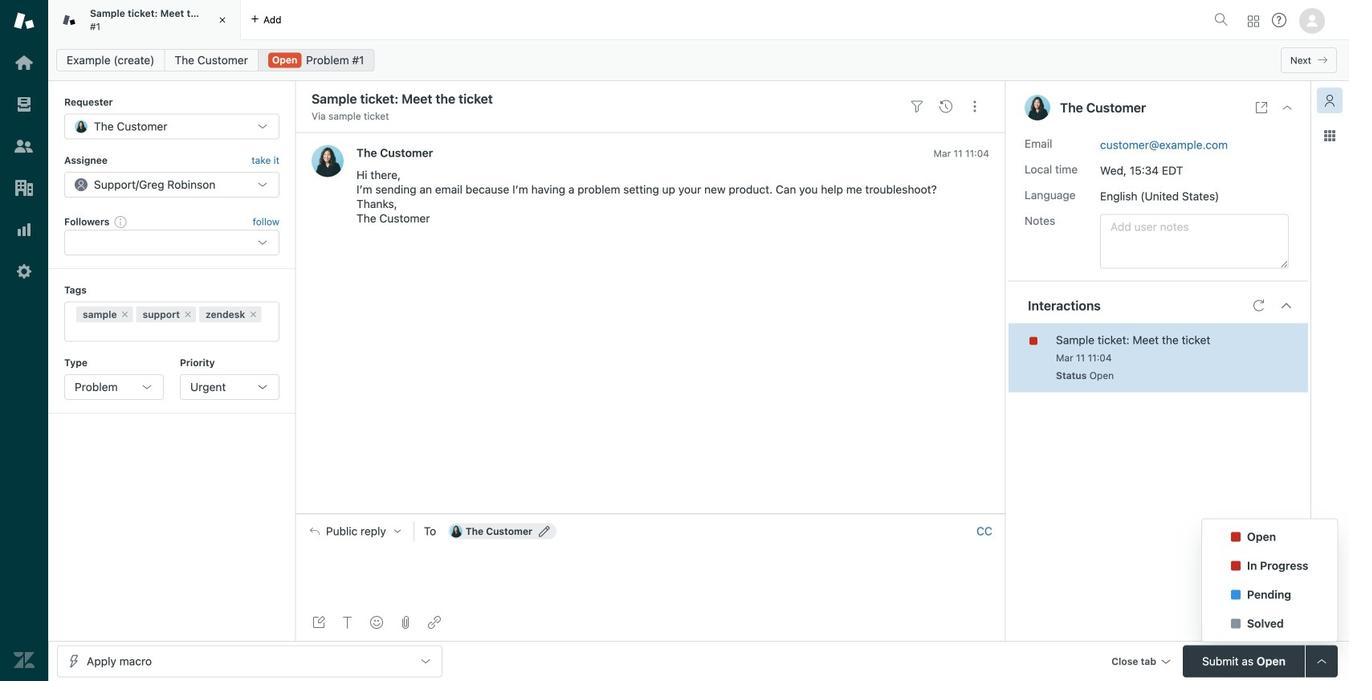 Task type: describe. For each thing, give the bounding box(es) containing it.
tabs tab list
[[48, 0, 1208, 40]]

customer context image
[[1324, 94, 1337, 107]]

apps image
[[1324, 129, 1337, 142]]

views image
[[14, 94, 35, 115]]

edit user image
[[539, 526, 550, 537]]

draft mode image
[[313, 616, 325, 629]]

organizations image
[[14, 178, 35, 198]]

3 remove image from the left
[[249, 310, 258, 319]]

format text image
[[341, 616, 354, 629]]

ticket actions image
[[969, 100, 982, 113]]

displays possible ticket submission types image
[[1316, 655, 1329, 668]]

reporting image
[[14, 219, 35, 240]]

customers image
[[14, 136, 35, 157]]

close image
[[215, 12, 231, 28]]

avatar image
[[312, 145, 344, 177]]

1 vertical spatial mar 11 11:04 text field
[[1057, 352, 1112, 364]]



Task type: vqa. For each thing, say whether or not it's contained in the screenshot.
the rightmost Close icon
no



Task type: locate. For each thing, give the bounding box(es) containing it.
2 remove image from the left
[[183, 310, 193, 319]]

0 horizontal spatial mar 11 11:04 text field
[[934, 148, 990, 159]]

insert emojis image
[[370, 616, 383, 629]]

add link (cmd k) image
[[428, 616, 441, 629]]

user image
[[1025, 95, 1051, 121]]

remove image
[[120, 310, 130, 319], [183, 310, 193, 319], [249, 310, 258, 319]]

1 horizontal spatial remove image
[[183, 310, 193, 319]]

Mar 11 11:04 text field
[[934, 148, 990, 159], [1057, 352, 1112, 364]]

Add user notes text field
[[1101, 214, 1290, 269]]

close image
[[1281, 101, 1294, 114]]

tab
[[48, 0, 241, 40]]

0 vertical spatial mar 11 11:04 text field
[[934, 148, 990, 159]]

get started image
[[14, 52, 35, 73]]

events image
[[940, 100, 953, 113]]

hide composer image
[[644, 507, 657, 520]]

2 horizontal spatial remove image
[[249, 310, 258, 319]]

admin image
[[14, 261, 35, 282]]

zendesk support image
[[14, 10, 35, 31]]

zendesk image
[[14, 650, 35, 671]]

get help image
[[1273, 13, 1287, 27]]

0 horizontal spatial remove image
[[120, 310, 130, 319]]

add attachment image
[[399, 616, 412, 629]]

view more details image
[[1256, 101, 1269, 114]]

main element
[[0, 0, 48, 681]]

Subject field
[[309, 89, 900, 108]]

info on adding followers image
[[114, 215, 127, 228]]

zendesk products image
[[1249, 16, 1260, 27]]

1 remove image from the left
[[120, 310, 130, 319]]

1 horizontal spatial mar 11 11:04 text field
[[1057, 352, 1112, 364]]

filter image
[[911, 100, 924, 113]]

secondary element
[[48, 44, 1350, 76]]

customer@example.com image
[[450, 525, 463, 538]]



